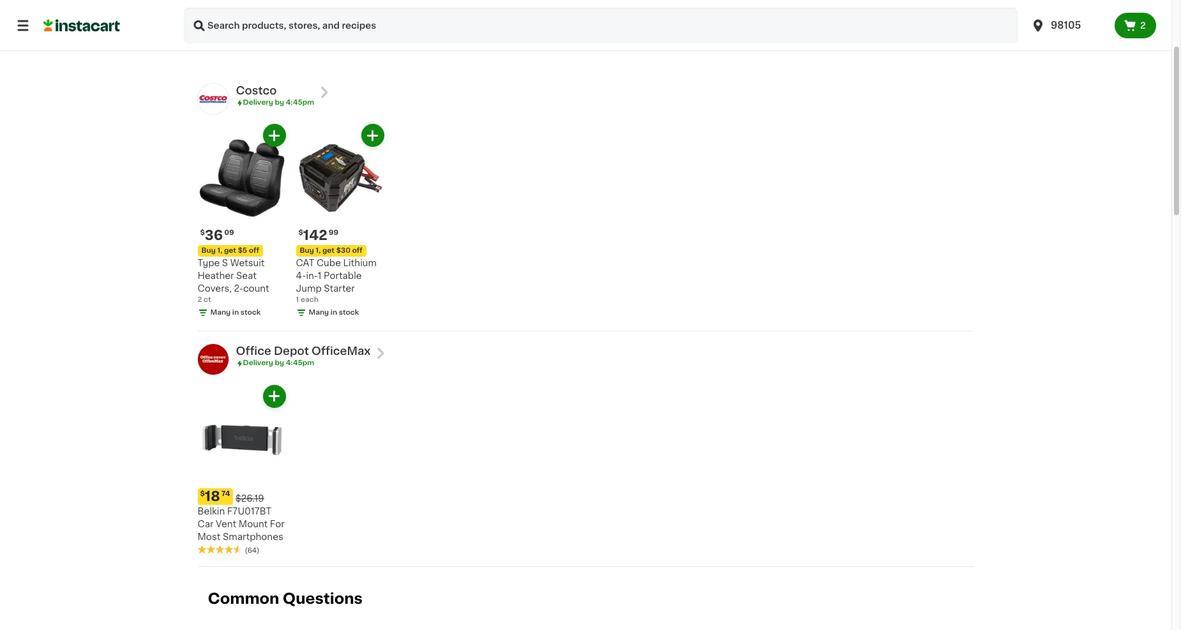 Task type: describe. For each thing, give the bounding box(es) containing it.
sports & outdoors link
[[403, 34, 507, 49]]

school
[[769, 37, 801, 46]]

each
[[301, 297, 319, 304]]

product group containing 36
[[198, 124, 286, 318]]

seat
[[236, 272, 257, 281]]

smartphones
[[223, 533, 283, 542]]

09
[[224, 230, 234, 237]]

add image
[[365, 128, 381, 144]]

delivery for office depot officemax
[[243, 360, 273, 367]]

instacart logo image
[[43, 18, 120, 33]]

in for 36
[[232, 309, 239, 316]]

142
[[303, 229, 328, 242]]

in for 142
[[331, 309, 337, 316]]

type s wetsuit heather seat covers, 2-count 2 ct
[[198, 259, 269, 304]]

99
[[329, 230, 339, 237]]

74
[[222, 490, 230, 497]]

wetsuit
[[230, 259, 265, 268]]

car
[[198, 520, 214, 529]]

product group containing 18
[[198, 385, 286, 556]]

18
[[205, 490, 220, 503]]

add image for 36
[[266, 128, 282, 144]]

item carousel region for office depot officemax
[[180, 385, 974, 561]]

many for 142
[[309, 309, 329, 316]]

in-
[[306, 272, 318, 281]]

2 button
[[1115, 13, 1157, 38]]

common
[[208, 592, 279, 606]]

auto link
[[640, 34, 680, 49]]

buy 1, get $30 off
[[300, 247, 363, 254]]

delivery by 4:45pm for costco
[[243, 99, 314, 106]]

costco
[[236, 86, 277, 96]]

f7u017bt
[[227, 507, 272, 516]]

many for 36
[[210, 309, 231, 316]]

1 98105 button from the left
[[1023, 8, 1115, 43]]

cube
[[317, 259, 341, 268]]

product group containing 142
[[296, 124, 384, 318]]

& for apparel & accessories
[[560, 37, 567, 46]]

all
[[209, 37, 221, 46]]

starter
[[324, 285, 355, 293]]

office
[[236, 346, 271, 357]]

get for 36
[[224, 247, 236, 254]]

delivery for costco
[[243, 99, 273, 106]]

off for 142
[[352, 247, 363, 254]]

0 vertical spatial 1
[[318, 272, 322, 281]]

buy 1, get $5 off
[[202, 247, 259, 254]]

alcohol
[[244, 37, 279, 46]]

school supplies
[[769, 37, 843, 46]]

questions
[[283, 592, 363, 606]]

$30
[[336, 247, 351, 254]]

$ 142 99
[[299, 229, 339, 242]]

party,
[[332, 37, 359, 46]]

& for sports & outdoors
[[445, 37, 452, 46]]

(64)
[[245, 547, 260, 554]]

accessories
[[569, 37, 626, 46]]

auto
[[649, 37, 671, 46]]

electronics link
[[685, 34, 755, 49]]

$ 18 74 $26.19 belkin f7u017bt car vent mount for most smartphones
[[198, 490, 285, 542]]

stock for 36
[[241, 309, 261, 316]]

stock for 142
[[339, 309, 359, 316]]

1, for 142
[[316, 247, 321, 254]]

1, for 36
[[217, 247, 222, 254]]

floral, party, & gift link
[[293, 34, 398, 49]]

costco image
[[198, 84, 228, 114]]

belkin
[[198, 507, 225, 516]]

apparel & accessories
[[522, 37, 626, 46]]

4:45pm for office depot officemax
[[286, 360, 314, 367]]

get for 142
[[323, 247, 335, 254]]

portable
[[324, 272, 362, 281]]

apparel
[[522, 37, 557, 46]]

ct
[[204, 297, 211, 304]]

sports & outdoors
[[412, 37, 499, 46]]

jump
[[296, 285, 322, 293]]

alcohol link
[[235, 34, 288, 49]]



Task type: vqa. For each thing, say whether or not it's contained in the screenshot.
Office Depot OfficeMax's by
yes



Task type: locate. For each thing, give the bounding box(es) containing it.
1, up s
[[217, 247, 222, 254]]

1 horizontal spatial 1,
[[316, 247, 321, 254]]

delivery down costco
[[243, 99, 273, 106]]

floral, party, & gift
[[302, 37, 389, 46]]

1 horizontal spatial stock
[[339, 309, 359, 316]]

cat
[[296, 259, 315, 268]]

buy
[[202, 247, 216, 254], [300, 247, 314, 254]]

for
[[270, 520, 285, 529]]

$18.74 original price: $26.19 element
[[198, 489, 286, 505]]

1,
[[217, 247, 222, 254], [316, 247, 321, 254]]

buy up cat
[[300, 247, 314, 254]]

many in stock for 36
[[210, 309, 261, 316]]

4:45pm for costco
[[286, 99, 314, 106]]

0 vertical spatial 2
[[1141, 21, 1147, 30]]

many down each
[[309, 309, 329, 316]]

0 horizontal spatial in
[[232, 309, 239, 316]]

in down starter
[[331, 309, 337, 316]]

1 vertical spatial add image
[[266, 389, 282, 405]]

in
[[232, 309, 239, 316], [331, 309, 337, 316]]

$ up belkin
[[200, 490, 205, 497]]

1 vertical spatial by
[[275, 360, 284, 367]]

2 delivery from the top
[[243, 360, 273, 367]]

most
[[198, 533, 221, 542]]

many in stock down 2-
[[210, 309, 261, 316]]

mount
[[239, 520, 268, 529]]

1 delivery from the top
[[243, 99, 273, 106]]

4:45pm down the office depot officemax
[[286, 360, 314, 367]]

buy up type
[[202, 247, 216, 254]]

1 horizontal spatial off
[[352, 247, 363, 254]]

$ inside $ 18 74 $26.19 belkin f7u017bt car vent mount for most smartphones
[[200, 490, 205, 497]]

★★★★★
[[198, 545, 242, 554], [198, 545, 242, 554]]

&
[[362, 37, 369, 46], [445, 37, 452, 46], [560, 37, 567, 46]]

1 horizontal spatial get
[[323, 247, 335, 254]]

floral,
[[302, 37, 330, 46]]

1 horizontal spatial in
[[331, 309, 337, 316]]

delivery by 4:45pm down costco
[[243, 99, 314, 106]]

2 horizontal spatial &
[[560, 37, 567, 46]]

supplies
[[803, 37, 843, 46]]

1 vertical spatial 1
[[296, 297, 299, 304]]

2 1, from the left
[[316, 247, 321, 254]]

0 vertical spatial add image
[[266, 128, 282, 144]]

delivery by 4:45pm down depot
[[243, 360, 314, 367]]

many in stock
[[210, 309, 261, 316], [309, 309, 359, 316]]

0 horizontal spatial buy
[[202, 247, 216, 254]]

school supplies link
[[760, 34, 852, 49]]

depot
[[274, 346, 309, 357]]

s
[[222, 259, 228, 268]]

all link
[[200, 34, 230, 49]]

1 stock from the left
[[241, 309, 261, 316]]

by for costco
[[275, 99, 284, 106]]

2 buy from the left
[[300, 247, 314, 254]]

2 inside button
[[1141, 21, 1147, 30]]

by for office depot officemax
[[275, 360, 284, 367]]

buy for 142
[[300, 247, 314, 254]]

add image
[[266, 128, 282, 144], [266, 389, 282, 405]]

0 horizontal spatial 1
[[296, 297, 299, 304]]

$ for 142
[[299, 230, 303, 237]]

off right $5
[[249, 247, 259, 254]]

stock
[[241, 309, 261, 316], [339, 309, 359, 316]]

98105
[[1051, 20, 1082, 30]]

2 off from the left
[[352, 247, 363, 254]]

& left gift
[[362, 37, 369, 46]]

covers,
[[198, 285, 232, 293]]

1 horizontal spatial 1
[[318, 272, 322, 281]]

in down 2-
[[232, 309, 239, 316]]

36
[[205, 229, 223, 242]]

item carousel region containing 18
[[180, 385, 974, 561]]

vent
[[216, 520, 236, 529]]

& right apparel
[[560, 37, 567, 46]]

by down depot
[[275, 360, 284, 367]]

Search field
[[184, 8, 1018, 43]]

off
[[249, 247, 259, 254], [352, 247, 363, 254]]

many
[[210, 309, 231, 316], [309, 309, 329, 316]]

1 horizontal spatial many in stock
[[309, 309, 359, 316]]

2 by from the top
[[275, 360, 284, 367]]

get up cube
[[323, 247, 335, 254]]

by down costco
[[275, 99, 284, 106]]

stock down starter
[[339, 309, 359, 316]]

item carousel region containing 36
[[180, 124, 974, 326]]

heather
[[198, 272, 234, 281]]

$ up cat
[[299, 230, 303, 237]]

1 delivery by 4:45pm from the top
[[243, 99, 314, 106]]

1 vertical spatial 4:45pm
[[286, 360, 314, 367]]

0 horizontal spatial 2
[[198, 297, 202, 304]]

office depot officemax image
[[198, 345, 228, 375]]

& right sports
[[445, 37, 452, 46]]

0 horizontal spatial off
[[249, 247, 259, 254]]

lithium
[[343, 259, 377, 268]]

4:45pm
[[286, 99, 314, 106], [286, 360, 314, 367]]

0 vertical spatial 4:45pm
[[286, 99, 314, 106]]

many down ct
[[210, 309, 231, 316]]

0 vertical spatial item carousel region
[[180, 124, 974, 326]]

off for 36
[[249, 247, 259, 254]]

count
[[243, 285, 269, 293]]

$5
[[238, 247, 247, 254]]

electronics
[[694, 37, 746, 46]]

delivery by 4:45pm
[[243, 99, 314, 106], [243, 360, 314, 367]]

1 & from the left
[[362, 37, 369, 46]]

type
[[198, 259, 220, 268]]

2-
[[234, 285, 243, 293]]

1, down $ 142 99
[[316, 247, 321, 254]]

1 vertical spatial delivery
[[243, 360, 273, 367]]

1 item carousel region from the top
[[180, 124, 974, 326]]

2 item carousel region from the top
[[180, 385, 974, 561]]

add image down costco
[[266, 128, 282, 144]]

0 horizontal spatial many
[[210, 309, 231, 316]]

2 inside type s wetsuit heather seat covers, 2-count 2 ct
[[198, 297, 202, 304]]

1 vertical spatial item carousel region
[[180, 385, 974, 561]]

stock down count
[[241, 309, 261, 316]]

1 off from the left
[[249, 247, 259, 254]]

sports
[[412, 37, 443, 46]]

1 4:45pm from the top
[[286, 99, 314, 106]]

98105 button
[[1023, 8, 1115, 43], [1031, 8, 1108, 43]]

1 vertical spatial delivery by 4:45pm
[[243, 360, 314, 367]]

common questions
[[208, 592, 363, 606]]

0 vertical spatial delivery
[[243, 99, 273, 106]]

1 buy from the left
[[202, 247, 216, 254]]

2 stock from the left
[[339, 309, 359, 316]]

1 horizontal spatial buy
[[300, 247, 314, 254]]

many in stock for 142
[[309, 309, 359, 316]]

2 delivery by 4:45pm from the top
[[243, 360, 314, 367]]

None search field
[[184, 8, 1018, 43]]

outdoors
[[455, 37, 499, 46]]

delivery
[[243, 99, 273, 106], [243, 360, 273, 367]]

1 down cube
[[318, 272, 322, 281]]

2 4:45pm from the top
[[286, 360, 314, 367]]

cat cube lithium 4-in-1 portable jump starter 1 each
[[296, 259, 377, 304]]

1 left each
[[296, 297, 299, 304]]

$26.19
[[236, 494, 264, 503]]

gift
[[371, 37, 389, 46]]

product group
[[198, 124, 286, 318], [296, 124, 384, 318], [198, 385, 286, 556]]

1 get from the left
[[224, 247, 236, 254]]

$
[[200, 230, 205, 237], [299, 230, 303, 237], [200, 490, 205, 497]]

1 in from the left
[[232, 309, 239, 316]]

2 98105 button from the left
[[1031, 8, 1108, 43]]

2 many from the left
[[309, 309, 329, 316]]

by
[[275, 99, 284, 106], [275, 360, 284, 367]]

many in stock down starter
[[309, 309, 359, 316]]

1 horizontal spatial many
[[309, 309, 329, 316]]

get
[[224, 247, 236, 254], [323, 247, 335, 254]]

$ inside $ 36 09
[[200, 230, 205, 237]]

0 horizontal spatial many in stock
[[210, 309, 261, 316]]

add image down depot
[[266, 389, 282, 405]]

office depot officemax
[[236, 346, 371, 357]]

0 vertical spatial by
[[275, 99, 284, 106]]

1
[[318, 272, 322, 281], [296, 297, 299, 304]]

add image for 18
[[266, 389, 282, 405]]

2 many in stock from the left
[[309, 309, 359, 316]]

2 in from the left
[[331, 309, 337, 316]]

2 get from the left
[[323, 247, 335, 254]]

0 horizontal spatial get
[[224, 247, 236, 254]]

1 add image from the top
[[266, 128, 282, 144]]

item carousel region
[[180, 124, 974, 326], [180, 385, 974, 561]]

2 & from the left
[[445, 37, 452, 46]]

4:45pm down floral,
[[286, 99, 314, 106]]

delivery by 4:45pm for office depot officemax
[[243, 360, 314, 367]]

$ left the 09
[[200, 230, 205, 237]]

apparel & accessories link
[[513, 34, 635, 49]]

1 vertical spatial 2
[[198, 297, 202, 304]]

1 horizontal spatial 2
[[1141, 21, 1147, 30]]

1 many from the left
[[210, 309, 231, 316]]

off up lithium
[[352, 247, 363, 254]]

2
[[1141, 21, 1147, 30], [198, 297, 202, 304]]

0 vertical spatial delivery by 4:45pm
[[243, 99, 314, 106]]

3 & from the left
[[560, 37, 567, 46]]

1 many in stock from the left
[[210, 309, 261, 316]]

4-
[[296, 272, 306, 281]]

$ for 36
[[200, 230, 205, 237]]

$ inside $ 142 99
[[299, 230, 303, 237]]

officemax
[[312, 346, 371, 357]]

0 horizontal spatial &
[[362, 37, 369, 46]]

$ for 18
[[200, 490, 205, 497]]

delivery down office
[[243, 360, 273, 367]]

0 horizontal spatial stock
[[241, 309, 261, 316]]

1 horizontal spatial &
[[445, 37, 452, 46]]

get left $5
[[224, 247, 236, 254]]

buy for 36
[[202, 247, 216, 254]]

0 horizontal spatial 1,
[[217, 247, 222, 254]]

1 1, from the left
[[217, 247, 222, 254]]

$ 36 09
[[200, 229, 234, 242]]

1 by from the top
[[275, 99, 284, 106]]

item carousel region for costco
[[180, 124, 974, 326]]

2 add image from the top
[[266, 389, 282, 405]]



